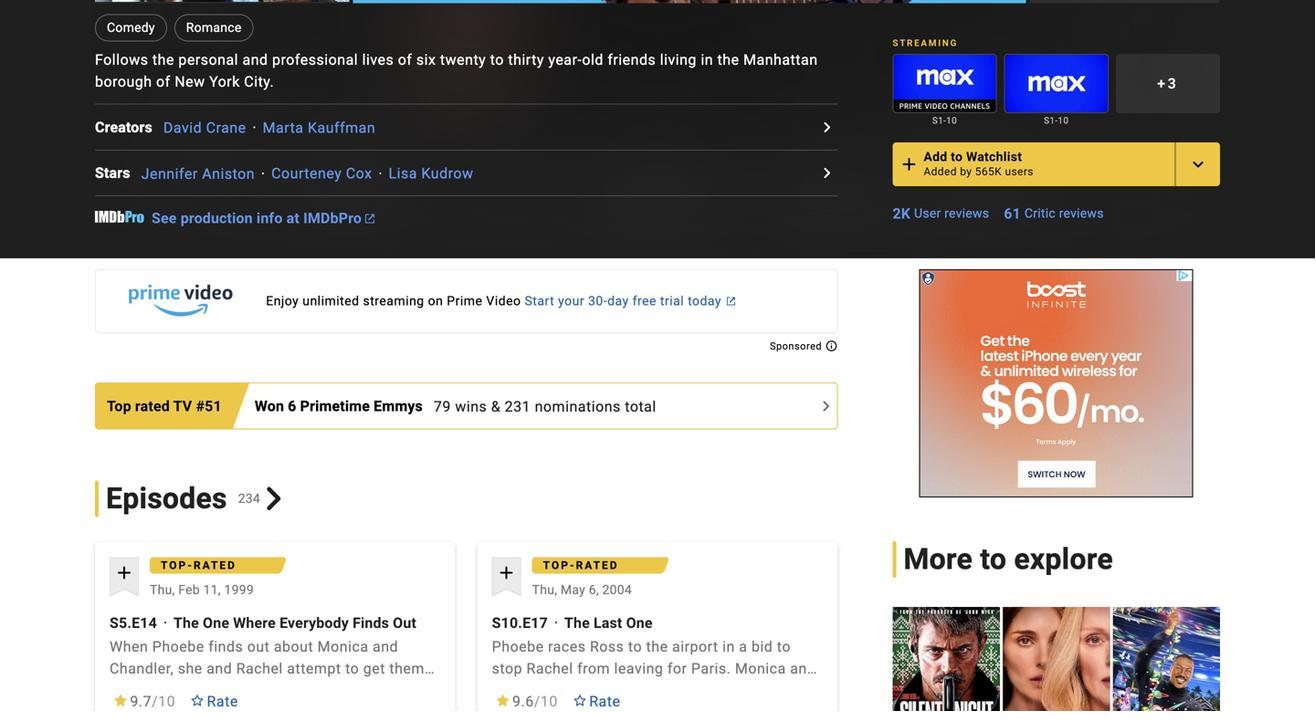 Task type: vqa. For each thing, say whether or not it's contained in the screenshot.
a in the "link"
no



Task type: locate. For each thing, give the bounding box(es) containing it.
0 horizontal spatial top-rated
[[161, 560, 237, 572]]

rated
[[135, 398, 170, 415], [194, 560, 237, 572], [576, 560, 619, 572]]

add image up s10.e17
[[496, 562, 518, 584]]

2 rate button from the left
[[562, 686, 632, 712]]

manhattan
[[744, 51, 818, 69]]

0 horizontal spatial s1-10 group
[[893, 54, 997, 128]]

to inside follows the personal and professional lives of six twenty to thirty year-old friends living in the manhattan borough of new york city.
[[490, 51, 504, 69]]

0 horizontal spatial add image
[[113, 562, 135, 584]]

nominations
[[535, 398, 621, 416]]

1 horizontal spatial top-rated
[[543, 560, 619, 572]]

thu,
[[150, 583, 175, 598], [532, 583, 557, 598]]

s5.e14
[[110, 615, 157, 632]]

2 thu, from the left
[[532, 583, 557, 598]]

thu, for s10.e17
[[532, 583, 557, 598]]

1 horizontal spatial watch on max image
[[1006, 55, 1108, 112]]

top- up the 'may'
[[543, 560, 576, 572]]

the right follows
[[153, 51, 174, 69]]

the right in
[[718, 51, 740, 69]]

1 horizontal spatial s1-10
[[1044, 115, 1069, 126]]

+3
[[1158, 75, 1179, 92]]

to up by
[[951, 149, 963, 164]]

their
[[187, 682, 218, 700]]

2 s1-10 group from the left
[[1005, 54, 1109, 128]]

1 rate button from the left
[[179, 686, 249, 712]]

rated up 11,
[[194, 560, 237, 572]]

0 vertical spatial of
[[398, 51, 412, 69]]

2 top- from the left
[[543, 560, 576, 572]]

reviews right user
[[945, 206, 990, 221]]

2 reviews from the left
[[1059, 206, 1104, 221]]

s1-10 link up users
[[1005, 113, 1109, 128]]

1 top-rated from the left
[[161, 560, 237, 572]]

0 horizontal spatial rate button
[[179, 686, 249, 712]]

won 6 primetime emmys
[[255, 398, 423, 415]]

/ right star inline icon
[[534, 693, 541, 711]]

11,
[[203, 583, 221, 598]]

#51
[[196, 398, 222, 415]]

s1-10 group
[[893, 54, 997, 128], [1005, 54, 1109, 128]]

thu, left feb
[[150, 583, 175, 598]]

6
[[288, 398, 296, 415]]

s1- for watch on max image for 2nd s1-10 link from the right
[[933, 115, 947, 126]]

2 s1- from the left
[[1044, 115, 1058, 126]]

1 thu, from the left
[[150, 583, 175, 598]]

watch on max image
[[894, 55, 996, 112], [1006, 55, 1108, 112]]

2004
[[603, 583, 632, 598]]

1 horizontal spatial thu,
[[532, 583, 557, 598]]

1 reviews from the left
[[945, 206, 990, 221]]

rate right star border inline image in the bottom of the page
[[207, 693, 238, 711]]

launch inline image
[[366, 214, 375, 224]]

the left last
[[565, 615, 590, 632]]

kauffman
[[308, 119, 376, 137]]

and down finds
[[207, 661, 232, 678]]

and inside follows the personal and professional lives of six twenty to thirty year-old friends living in the manhattan borough of new york city.
[[243, 51, 268, 69]]

0 horizontal spatial s1-10 link
[[893, 113, 997, 128]]

1 horizontal spatial reviews
[[1059, 206, 1104, 221]]

1 horizontal spatial top-
[[543, 560, 576, 572]]

1 horizontal spatial s1-
[[1044, 115, 1058, 126]]

1 horizontal spatial one
[[626, 615, 653, 632]]

david crane
[[163, 119, 246, 137]]

rate for 9.7 / 10
[[207, 693, 238, 711]]

2 horizontal spatial rated
[[576, 560, 619, 572]]

more
[[904, 543, 973, 577]]

1 rate from the left
[[207, 693, 238, 711]]

+3 button
[[1116, 54, 1221, 113]]

top- for the one where everybody finds out
[[161, 560, 194, 572]]

stars button
[[95, 162, 141, 184]]

david crane button
[[163, 119, 246, 137]]

see full cast and crew image
[[816, 116, 838, 138]]

see more awards and nominations image
[[815, 395, 837, 417]]

1 horizontal spatial rated
[[194, 560, 237, 572]]

s1-
[[933, 115, 947, 126], [1044, 115, 1058, 126]]

explore
[[1014, 543, 1114, 577]]

one up finds
[[203, 615, 229, 632]]

david
[[163, 119, 202, 137]]

2 top-rated from the left
[[543, 560, 619, 572]]

0 horizontal spatial the
[[153, 51, 174, 69]]

1 horizontal spatial /
[[534, 693, 541, 711]]

add image
[[898, 153, 920, 175], [113, 562, 135, 584], [496, 562, 518, 584]]

s1-10 link up add
[[893, 113, 997, 128]]

0 horizontal spatial reviews
[[945, 206, 990, 221]]

1 horizontal spatial s1-10 group
[[1005, 54, 1109, 128]]

reviews inside 61 critic reviews
[[1059, 206, 1104, 221]]

won
[[255, 398, 284, 415]]

s1-10 group down "streaming" on the right top
[[893, 54, 997, 128]]

the for the one where everybody finds out
[[174, 615, 199, 632]]

rated up 6,
[[576, 560, 619, 572]]

to right more
[[981, 543, 1007, 577]]

0 horizontal spatial rated
[[135, 398, 170, 415]]

start
[[525, 294, 555, 309]]

565k
[[976, 165, 1002, 178]]

jennifer aniston
[[141, 165, 255, 182]]

rate for 9.6 / 10
[[589, 693, 621, 711]]

rate button right 9.6 / 10
[[562, 686, 632, 712]]

79 wins & 231 nominations total
[[434, 398, 657, 416]]

when
[[110, 639, 148, 656]]

top-rated for one
[[161, 560, 237, 572]]

watch on max image for 2nd s1-10 link from the right
[[894, 55, 996, 112]]

2k user reviews
[[893, 205, 990, 222]]

1 / from the left
[[152, 693, 158, 711]]

to left thirty
[[490, 51, 504, 69]]

year-
[[548, 51, 582, 69]]

s1-10 group up users
[[1005, 54, 1109, 128]]

0 horizontal spatial top-
[[161, 560, 194, 572]]

the up phoebe
[[174, 615, 199, 632]]

add title to another list image
[[1188, 153, 1210, 175]]

and
[[243, 51, 268, 69], [373, 639, 398, 656], [207, 661, 232, 678]]

1 s1- from the left
[[933, 115, 947, 126]]

1 horizontal spatial and
[[243, 51, 268, 69]]

0 horizontal spatial /
[[152, 693, 158, 711]]

creators
[[95, 119, 152, 136]]

rate right star border inline icon
[[589, 693, 621, 711]]

rate button for 9.7 / 10
[[179, 686, 249, 712]]

tv
[[173, 398, 192, 415]]

1 watch on max image from the left
[[894, 55, 996, 112]]

the
[[174, 615, 199, 632], [565, 615, 590, 632]]

star border inline image
[[573, 695, 587, 707]]

and up get
[[373, 639, 398, 656]]

2 / from the left
[[534, 693, 541, 711]]

2 horizontal spatial and
[[373, 639, 398, 656]]

1 vertical spatial and
[[373, 639, 398, 656]]

your
[[558, 294, 585, 309]]

1 s1-10 link from the left
[[893, 113, 997, 128]]

0 vertical spatial and
[[243, 51, 268, 69]]

production
[[181, 210, 253, 227]]

add to watchlist added by 565k users
[[924, 149, 1034, 178]]

thu, left the 'may'
[[532, 583, 557, 598]]

top- up feb
[[161, 560, 194, 572]]

where
[[233, 615, 276, 632]]

0 horizontal spatial one
[[203, 615, 229, 632]]

1 horizontal spatial the
[[718, 51, 740, 69]]

see production info at imdbpro button
[[152, 210, 375, 227]]

0 horizontal spatial s1-10
[[933, 115, 958, 126]]

of left six
[[398, 51, 412, 69]]

start your 30-day free trial today
[[525, 294, 722, 309]]

1 top- from the left
[[161, 560, 194, 572]]

streaming
[[893, 37, 958, 48]]

2 the from the left
[[565, 615, 590, 632]]

six
[[416, 51, 436, 69]]

confess
[[128, 682, 183, 700]]

stars
[[95, 165, 130, 182]]

61
[[1004, 205, 1021, 222]]

rated left the tv
[[135, 398, 170, 415]]

aniston
[[202, 165, 255, 182]]

marta kauffman button
[[263, 119, 376, 137]]

lisa kudrow button
[[389, 165, 474, 182]]

2 watch on max image from the left
[[1006, 55, 1108, 112]]

0 horizontal spatial of
[[156, 73, 171, 91]]

1 s1-10 from the left
[[933, 115, 958, 126]]

1 vertical spatial of
[[156, 73, 171, 91]]

add image left add
[[898, 153, 920, 175]]

one right last
[[626, 615, 653, 632]]

reviews for 61
[[1059, 206, 1104, 221]]

2 s1-10 from the left
[[1044, 115, 1069, 126]]

0 horizontal spatial the
[[174, 615, 199, 632]]

creators button
[[95, 116, 163, 138]]

top-
[[161, 560, 194, 572], [543, 560, 576, 572]]

of left new
[[156, 73, 171, 91]]

1 horizontal spatial of
[[398, 51, 412, 69]]

top-rated up thu, feb 11, 1999
[[161, 560, 237, 572]]

to inside add to watchlist added by 565k users
[[951, 149, 963, 164]]

and up city.
[[243, 51, 268, 69]]

won 6 primetime emmys button
[[255, 395, 434, 417]]

everybody
[[280, 615, 349, 632]]

1 the from the left
[[153, 51, 174, 69]]

group
[[95, 0, 349, 3], [353, 0, 1026, 4], [893, 54, 997, 113], [1005, 54, 1109, 113], [893, 608, 1221, 712]]

to
[[490, 51, 504, 69], [951, 149, 963, 164], [981, 543, 1007, 577], [345, 661, 359, 678], [110, 682, 124, 700]]

/ right star inline image
[[152, 693, 158, 711]]

0 horizontal spatial rate
[[207, 693, 238, 711]]

1 horizontal spatial s1-10 link
[[1005, 113, 1109, 128]]

2 rate from the left
[[589, 693, 621, 711]]

1 horizontal spatial the
[[565, 615, 590, 632]]

add image up s5.e14
[[113, 562, 135, 584]]

star inline image
[[113, 695, 128, 707]]

rate
[[207, 693, 238, 711], [589, 693, 621, 711]]

in
[[701, 51, 714, 69]]

reviews inside 2k user reviews
[[945, 206, 990, 221]]

comedy button
[[95, 14, 167, 42]]

1 horizontal spatial rate button
[[562, 686, 632, 712]]

rate button down she
[[179, 686, 249, 712]]

1 horizontal spatial rate
[[589, 693, 621, 711]]

reviews right critic
[[1059, 206, 1104, 221]]

cox
[[346, 165, 372, 182]]

twenty
[[440, 51, 486, 69]]

0 horizontal spatial watch on max image
[[894, 55, 996, 112]]

romance
[[186, 20, 242, 35]]

old
[[582, 51, 604, 69]]

marta kauffman
[[263, 119, 376, 137]]

living
[[660, 51, 697, 69]]

10
[[947, 115, 958, 126], [1058, 115, 1069, 126], [158, 693, 176, 711], [541, 693, 558, 711]]

0 horizontal spatial and
[[207, 661, 232, 678]]

0 horizontal spatial s1-
[[933, 115, 947, 126]]

0 horizontal spatial thu,
[[150, 583, 175, 598]]

1 the from the left
[[174, 615, 199, 632]]

top-rated up the "thu, may 6, 2004" at the left bottom of page
[[543, 560, 619, 572]]

1 horizontal spatial add image
[[496, 562, 518, 584]]

rated for s5.e14
[[194, 560, 237, 572]]

attempt
[[287, 661, 341, 678]]

2 one from the left
[[626, 615, 653, 632]]

&
[[491, 398, 501, 416]]



Task type: describe. For each thing, give the bounding box(es) containing it.
courteney cox
[[271, 165, 372, 182]]

rated inside button
[[135, 398, 170, 415]]

york
[[209, 73, 240, 91]]

info
[[257, 210, 283, 227]]

9.6 / 10
[[513, 693, 558, 711]]

she
[[178, 661, 203, 678]]

2 horizontal spatial add image
[[898, 153, 920, 175]]

s1- for 1st s1-10 link from the right's watch on max image
[[1044, 115, 1058, 126]]

the one where everybody finds out
[[174, 615, 417, 632]]

1 one from the left
[[203, 615, 229, 632]]

s1-10 for 1st s1-10 link from the right's watch on max image
[[1044, 115, 1069, 126]]

the for the last one
[[565, 615, 590, 632]]

trial
[[660, 294, 684, 309]]

1999
[[224, 583, 254, 598]]

courteney cox button
[[271, 165, 372, 182]]

when phoebe finds out about monica and chandler, she and rachel attempt to get them to confess their relationship.
[[110, 639, 425, 700]]

2 s1-10 link from the left
[[1005, 113, 1109, 128]]

thirty
[[508, 51, 544, 69]]

primetime
[[300, 398, 370, 415]]

finds
[[208, 639, 243, 656]]

jennifer aniston button
[[141, 165, 255, 182]]

follows
[[95, 51, 148, 69]]

30-
[[588, 294, 608, 309]]

/ for 9.7
[[152, 693, 158, 711]]

add
[[924, 149, 948, 164]]

see
[[152, 210, 177, 227]]

last
[[594, 615, 623, 632]]

2k
[[893, 205, 911, 222]]

about
[[274, 639, 314, 656]]

watch on max image for 1st s1-10 link from the right
[[1006, 55, 1108, 112]]

sponsored
[[770, 341, 825, 352]]

chandler,
[[110, 661, 174, 678]]

lisa kudrow
[[389, 165, 474, 182]]

day
[[608, 294, 629, 309]]

top
[[107, 398, 131, 415]]

234
[[238, 492, 260, 507]]

thu, may 6, 2004
[[532, 583, 632, 598]]

lisa
[[389, 165, 417, 182]]

rate button for 9.6 / 10
[[562, 686, 632, 712]]

advertisement region
[[920, 270, 1194, 498]]

add image for the one where everybody finds out
[[113, 562, 135, 584]]

/ for 9.6
[[534, 693, 541, 711]]

to left 9.7
[[110, 682, 124, 700]]

out
[[247, 639, 270, 656]]

critic
[[1025, 206, 1056, 221]]

to left get
[[345, 661, 359, 678]]

79
[[434, 398, 451, 416]]

9.7
[[130, 693, 152, 711]]

episodes
[[106, 482, 227, 516]]

more to explore
[[904, 543, 1114, 577]]

9.7 / 10
[[130, 693, 176, 711]]

1 s1-10 group from the left
[[893, 54, 997, 128]]

star inline image
[[496, 695, 510, 707]]

reviews for 2k
[[945, 206, 990, 221]]

2 the from the left
[[718, 51, 740, 69]]

relationship.
[[222, 682, 308, 700]]

6,
[[589, 583, 599, 598]]

user
[[915, 206, 941, 221]]

start your 30-day free trial today link
[[95, 270, 838, 334]]

add image for the last one
[[496, 562, 518, 584]]

phoebe
[[152, 639, 204, 656]]

out
[[393, 615, 417, 632]]

emmys
[[374, 398, 423, 415]]

at
[[287, 210, 300, 227]]

rated for s10.e17
[[576, 560, 619, 572]]

friends
[[608, 51, 656, 69]]

see production info at imdbpro
[[152, 210, 362, 227]]

watchlist
[[967, 149, 1023, 164]]

see full cast and crew image
[[816, 162, 838, 184]]

users
[[1005, 165, 1034, 178]]

231
[[505, 398, 531, 416]]

9.6
[[513, 693, 534, 711]]

chevron right inline image
[[262, 488, 286, 511]]

watch friends: the complete series element
[[353, 0, 1026, 3]]

rachel
[[236, 661, 283, 678]]

star border inline image
[[190, 695, 205, 707]]

may
[[561, 583, 586, 598]]

total
[[625, 398, 657, 416]]

trailer 2 for friends: the complete series image
[[353, 0, 1026, 4]]

get
[[363, 661, 385, 678]]

borough
[[95, 73, 152, 91]]

s1-10 for watch on max image for 2nd s1-10 link from the right
[[933, 115, 958, 126]]

new
[[175, 73, 205, 91]]

professional
[[272, 51, 358, 69]]

2 vertical spatial and
[[207, 661, 232, 678]]

imdbpro
[[303, 210, 362, 227]]

top-rated for last
[[543, 560, 619, 572]]

courteney
[[271, 165, 342, 182]]

personal
[[179, 51, 239, 69]]

jennifer aniston, courteney cox, lisa kudrow, matt leblanc, matthew perry, and david schwimmer in friends (1994) image
[[95, 0, 349, 2]]

them
[[390, 661, 425, 678]]

crane
[[206, 119, 246, 137]]

61 critic reviews
[[1004, 205, 1104, 222]]

production art image
[[893, 608, 1221, 712]]

feb
[[178, 583, 200, 598]]

today
[[688, 294, 722, 309]]

follows the personal and professional lives of six twenty to thirty year-old friends living in the manhattan borough of new york city.
[[95, 51, 818, 91]]

finds
[[353, 615, 389, 632]]

marta
[[263, 119, 304, 137]]

top- for the last one
[[543, 560, 576, 572]]

free
[[633, 294, 657, 309]]

thu, for s5.e14
[[150, 583, 175, 598]]

video player application
[[353, 0, 1026, 3]]

the last one
[[565, 615, 653, 632]]



